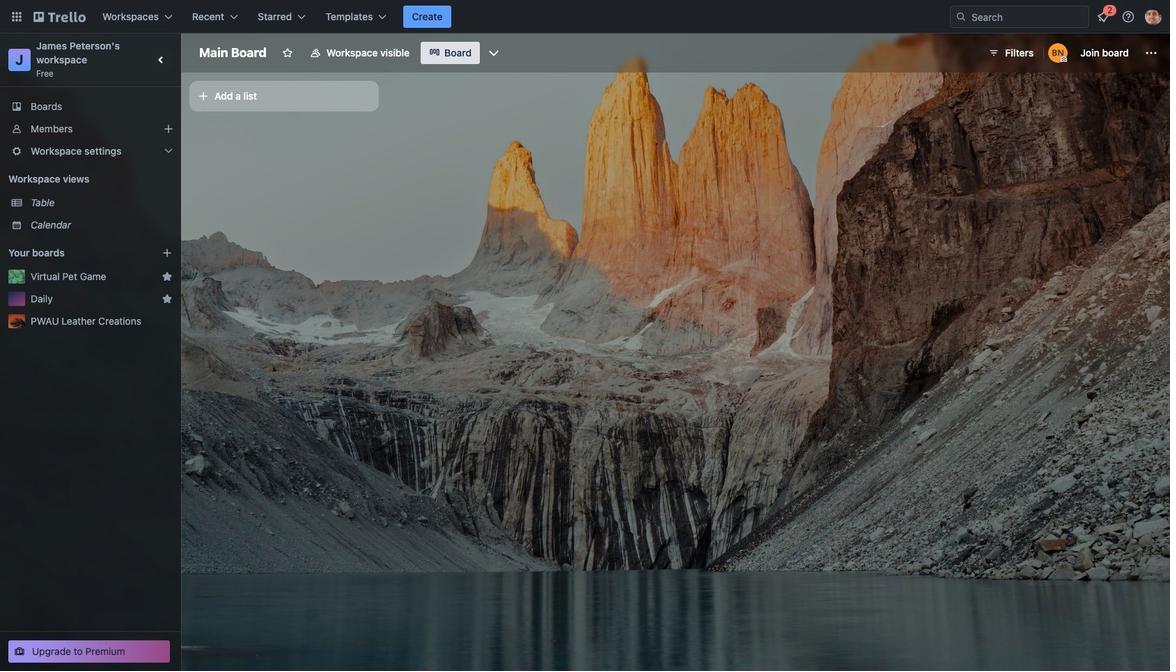 Task type: locate. For each thing, give the bounding box(es) containing it.
starred icon image
[[162, 271, 173, 282], [162, 293, 173, 305]]

add board image
[[162, 247, 173, 259]]

1 vertical spatial starred icon image
[[162, 293, 173, 305]]

workspace navigation collapse icon image
[[152, 50, 171, 70]]

customize views image
[[487, 46, 501, 60]]

2 starred icon image from the top
[[162, 293, 173, 305]]

1 starred icon image from the top
[[162, 271, 173, 282]]

primary element
[[0, 0, 1171, 33]]

Search field
[[967, 7, 1089, 26]]

0 vertical spatial starred icon image
[[162, 271, 173, 282]]

search image
[[956, 11, 967, 22]]



Task type: vqa. For each thing, say whether or not it's contained in the screenshot.
GREG ROBINSON (GREGROBINSON96) image to the bottom
no



Task type: describe. For each thing, give the bounding box(es) containing it.
Board name text field
[[192, 42, 274, 64]]

your boards with 3 items element
[[8, 245, 141, 261]]

james peterson (jamespeterson93) image
[[1146, 8, 1162, 25]]

open information menu image
[[1122, 10, 1136, 24]]

back to home image
[[33, 6, 86, 28]]

show menu image
[[1145, 46, 1159, 60]]

this member is an admin of this board. image
[[1062, 56, 1068, 63]]

star or unstar board image
[[282, 47, 293, 59]]

ben nelson (bennelson96) image
[[1049, 43, 1069, 63]]

2 notifications image
[[1096, 8, 1112, 25]]



